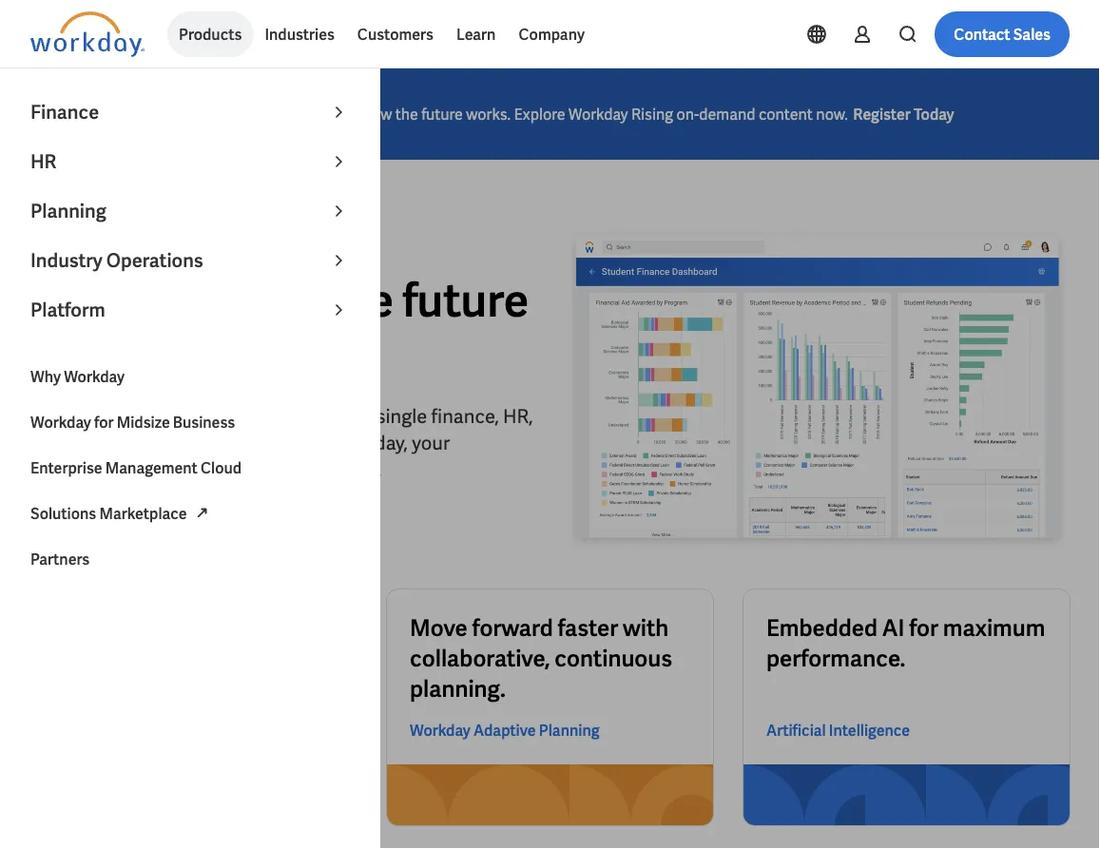 Task type: vqa. For each thing, say whether or not it's contained in the screenshot.
Business
yes



Task type: locate. For each thing, give the bounding box(es) containing it.
planning right the adaptive
[[539, 721, 600, 741]]

hr
[[30, 149, 56, 174]]

go to the homepage image
[[30, 11, 145, 57]]

2 vertical spatial your
[[412, 431, 450, 456]]

customers
[[358, 24, 434, 44]]

the inside accelerate your institution for the future of your students.
[[324, 271, 394, 330]]

dive into how the future works. explore workday rising on-demand content now. register today
[[299, 104, 955, 124]]

workday adaptive planning link
[[410, 719, 600, 742]]

learn button
[[445, 11, 507, 57]]

company
[[519, 24, 585, 44]]

2 horizontal spatial your
[[412, 431, 450, 456]]

1 institution from the top
[[30, 271, 247, 330]]

operations
[[106, 248, 203, 273]]

future
[[422, 104, 463, 124], [403, 271, 529, 330]]

1 vertical spatial your
[[81, 324, 174, 383]]

for inside accelerate your institution for the future of your students.
[[256, 271, 315, 330]]

rising
[[632, 104, 674, 124]]

view demo (3:37) link
[[30, 498, 218, 544]]

planning inside dropdown button
[[30, 199, 106, 224]]

0 vertical spatial institution
[[30, 271, 247, 330]]

0 horizontal spatial the
[[324, 271, 394, 330]]

0 vertical spatial the
[[395, 104, 418, 124]]

of
[[30, 324, 72, 383]]

planning
[[30, 199, 106, 224], [539, 721, 600, 741]]

faster
[[558, 613, 619, 643]]

for
[[256, 271, 315, 330], [94, 412, 114, 432], [253, 458, 277, 482], [910, 613, 939, 643]]

the
[[395, 104, 418, 124], [324, 271, 394, 330]]

move forward faster with collaborative, continuous planning.
[[410, 613, 673, 704]]

workday,
[[331, 431, 408, 456]]

adaptive
[[474, 721, 536, 741]]

higher
[[30, 404, 88, 429]]

student,
[[30, 431, 101, 456]]

planning
[[142, 431, 217, 456]]

cloud
[[201, 458, 242, 478]]

your
[[265, 217, 357, 277], [81, 324, 174, 383], [412, 431, 450, 456]]

workday down planning.
[[410, 721, 471, 741]]

artificial intelligence link
[[767, 719, 910, 742]]

0 vertical spatial planning
[[30, 199, 106, 224]]

workday
[[569, 104, 628, 124], [64, 367, 125, 387], [30, 412, 91, 432], [410, 721, 471, 741]]

1 vertical spatial the
[[324, 271, 394, 330]]

planning button
[[19, 186, 362, 236]]

can
[[124, 458, 155, 482]]

with
[[318, 404, 358, 429]]

contact
[[954, 24, 1011, 44]]

products button
[[167, 11, 253, 57]]

intelligence
[[829, 721, 910, 741]]

1 vertical spatial planning
[[539, 721, 600, 741]]

workday up enterprise
[[30, 412, 91, 432]]

enterprise
[[30, 458, 102, 478]]

students.
[[183, 324, 379, 383]]

(3:37)
[[161, 511, 199, 531]]

1 vertical spatial future
[[403, 271, 529, 330]]

1 horizontal spatial the
[[395, 104, 418, 124]]

works.
[[466, 104, 511, 124]]

solutions marketplace
[[30, 504, 187, 524]]

workday inside "link"
[[30, 412, 91, 432]]

contact sales
[[954, 24, 1051, 44]]

0 horizontal spatial planning
[[30, 199, 106, 224]]

planning.
[[410, 674, 506, 704]]

system
[[221, 431, 282, 456]]

industry
[[30, 248, 103, 273]]

hr button
[[19, 137, 362, 186]]

your inside higher education is evolving fast. with a single finance, hr, student, and planning system from workday, your institution can accelerate for what's next.
[[412, 431, 450, 456]]

2 institution from the top
[[30, 458, 120, 482]]

0 vertical spatial your
[[265, 217, 357, 277]]

planning up the "industry" on the top left of page
[[30, 199, 106, 224]]

artificial intelligence
[[767, 721, 910, 741]]

1 horizontal spatial your
[[265, 217, 357, 277]]

finance button
[[19, 88, 362, 137]]

how
[[363, 104, 392, 124]]

1 vertical spatial institution
[[30, 458, 120, 482]]

artificial
[[767, 721, 826, 741]]



Task type: describe. For each thing, give the bounding box(es) containing it.
now.
[[817, 104, 849, 124]]

sales
[[1014, 24, 1051, 44]]

workday right the why
[[64, 367, 125, 387]]

collaborative,
[[410, 644, 550, 673]]

finance,
[[431, 404, 499, 429]]

workday for midsize business
[[30, 412, 235, 432]]

a
[[362, 404, 372, 429]]

register
[[854, 104, 911, 124]]

register today link
[[848, 102, 960, 126]]

future inside accelerate your institution for the future of your students.
[[403, 271, 529, 330]]

hr,
[[503, 404, 533, 429]]

on-
[[677, 104, 699, 124]]

learn
[[457, 24, 496, 44]]

next.
[[340, 458, 382, 482]]

contact sales link
[[935, 11, 1070, 57]]

for inside higher education is evolving fast. with a single finance, hr, student, and planning system from workday, your institution can accelerate for what's next.
[[253, 458, 277, 482]]

for inside "link"
[[94, 412, 114, 432]]

platform button
[[19, 285, 362, 335]]

accelerate
[[30, 217, 256, 277]]

higher education is evolving fast. with a single finance, hr, student, and planning system from workday, your institution can accelerate for what's next.
[[30, 404, 533, 482]]

industry operations button
[[19, 236, 362, 285]]

fast.
[[277, 404, 314, 429]]

0 horizontal spatial your
[[81, 324, 174, 383]]

institution inside accelerate your institution for the future of your students.
[[30, 271, 247, 330]]

maximum
[[944, 613, 1046, 643]]

opens in a new tab image
[[191, 502, 214, 525]]

with
[[623, 613, 669, 643]]

education
[[92, 404, 179, 429]]

accelerate
[[159, 458, 249, 482]]

single
[[376, 404, 427, 429]]

enterprise management cloud
[[30, 458, 242, 478]]

accelerate your institution for the future of your students.
[[30, 217, 529, 383]]

workday adaptive planning
[[410, 721, 600, 741]]

finance
[[30, 100, 99, 125]]

why workday link
[[19, 354, 362, 400]]

performance.
[[767, 644, 906, 673]]

is
[[183, 404, 197, 429]]

view demo (3:37)
[[80, 511, 199, 531]]

industry operations
[[30, 248, 203, 273]]

1 horizontal spatial planning
[[539, 721, 600, 741]]

today
[[914, 104, 955, 124]]

embedded
[[767, 613, 878, 643]]

screenshot of student finance dashboard showing financial aid by program, student revenue by academic period, and student refunds pending. image
[[566, 228, 1070, 552]]

move
[[410, 613, 468, 643]]

solutions marketplace link
[[19, 491, 362, 537]]

why
[[30, 367, 61, 387]]

management
[[105, 458, 198, 478]]

midsize
[[117, 412, 170, 432]]

ai
[[883, 613, 905, 643]]

business
[[173, 412, 235, 432]]

and
[[105, 431, 138, 456]]

view
[[80, 511, 114, 531]]

evolving
[[202, 404, 273, 429]]

dive
[[299, 104, 329, 124]]

products
[[179, 24, 242, 44]]

workday for midsize business link
[[19, 400, 362, 445]]

demand
[[699, 104, 756, 124]]

marketplace
[[99, 504, 187, 524]]

embedded ai for maximum performance.
[[767, 613, 1046, 673]]

partners
[[30, 549, 90, 569]]

institution inside higher education is evolving fast. with a single finance, hr, student, and planning system from workday, your institution can accelerate for what's next.
[[30, 458, 120, 482]]

platform
[[30, 298, 105, 322]]

demo
[[117, 511, 158, 531]]

0 vertical spatial future
[[422, 104, 463, 124]]

partners link
[[19, 537, 362, 582]]

from
[[286, 431, 327, 456]]

why workday
[[30, 367, 125, 387]]

industries button
[[253, 11, 346, 57]]

explore
[[514, 104, 566, 124]]

forward
[[472, 613, 553, 643]]

continuous
[[555, 644, 673, 673]]

company button
[[507, 11, 596, 57]]

enterprise management cloud link
[[19, 445, 362, 491]]

into
[[333, 104, 360, 124]]

solutions
[[30, 504, 96, 524]]

what's
[[281, 458, 336, 482]]

workday left 'rising'
[[569, 104, 628, 124]]

content
[[759, 104, 813, 124]]

for inside embedded ai for maximum performance.
[[910, 613, 939, 643]]

customers button
[[346, 11, 445, 57]]



